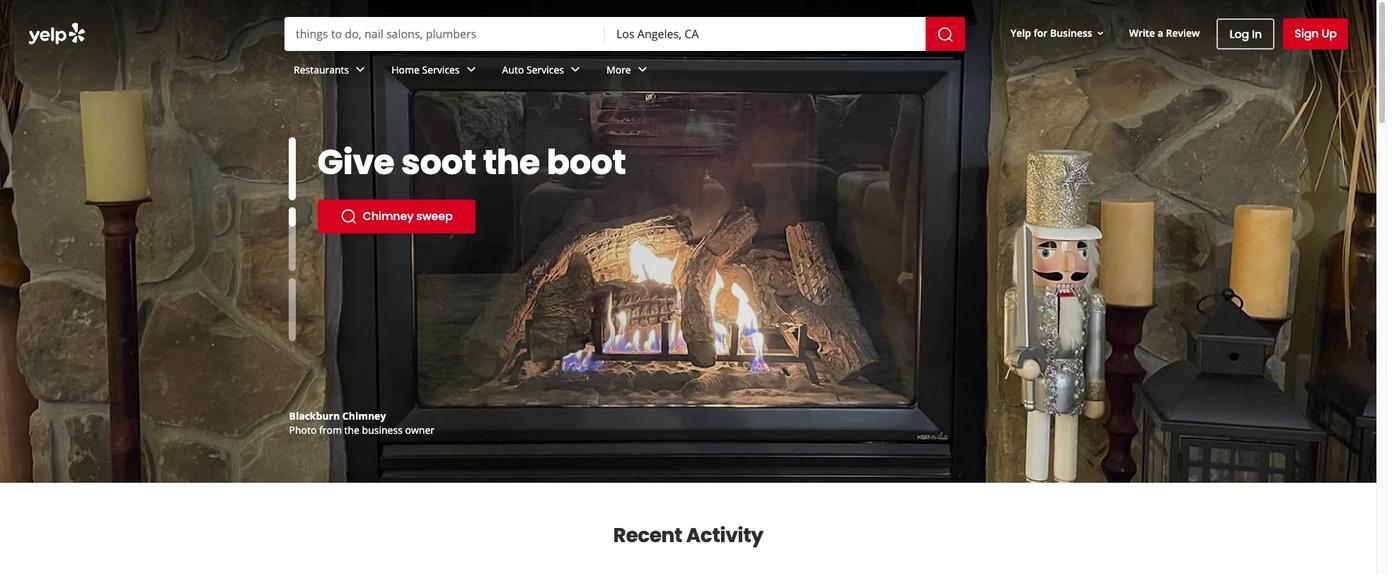 Task type: locate. For each thing, give the bounding box(es) containing it.
chimney up business
[[342, 409, 386, 423]]

None search field
[[0, 0, 1377, 92]]

chimney sweep
[[363, 208, 453, 224]]

1 24 chevron down v2 image from the left
[[352, 61, 369, 78]]

none field up business categories element
[[617, 26, 915, 42]]

24 chevron down v2 image inside home services link
[[463, 61, 480, 78]]

1 vertical spatial chimney
[[342, 409, 386, 423]]

blackburn chimney photo from the business owner
[[289, 409, 435, 437]]

business
[[362, 423, 403, 437]]

None field
[[296, 26, 594, 42], [617, 26, 915, 42]]

1 horizontal spatial none field
[[617, 26, 915, 42]]

0 horizontal spatial 24 chevron down v2 image
[[463, 61, 480, 78]]

the inside the blackburn chimney photo from the business owner
[[344, 423, 360, 437]]

services right home
[[422, 63, 460, 76]]

Near text field
[[617, 26, 915, 42]]

24 chevron down v2 image inside restaurants link
[[352, 61, 369, 78]]

24 chevron down v2 image inside more link
[[634, 61, 651, 78]]

home
[[392, 63, 420, 76]]

owner
[[405, 423, 435, 437]]

business categories element
[[282, 51, 1348, 92]]

0 vertical spatial the
[[483, 139, 540, 186]]

0 horizontal spatial services
[[422, 63, 460, 76]]

1 horizontal spatial 24 chevron down v2 image
[[634, 61, 651, 78]]

24 chevron down v2 image right auto services
[[567, 61, 584, 78]]

24 chevron down v2 image
[[352, 61, 369, 78], [634, 61, 651, 78]]

home services link
[[380, 51, 491, 92]]

in
[[1252, 26, 1262, 42]]

24 chevron down v2 image right the more
[[634, 61, 651, 78]]

0 horizontal spatial 24 chevron down v2 image
[[352, 61, 369, 78]]

24 chevron down v2 image left auto
[[463, 61, 480, 78]]

search image
[[937, 26, 954, 43]]

business
[[1050, 26, 1092, 39]]

the
[[483, 139, 540, 186], [344, 423, 360, 437]]

0 horizontal spatial the
[[344, 423, 360, 437]]

2 24 chevron down v2 image from the left
[[567, 61, 584, 78]]

chimney inside the blackburn chimney photo from the business owner
[[342, 409, 386, 423]]

review
[[1166, 26, 1200, 39]]

yelp
[[1011, 26, 1031, 39]]

auto services
[[502, 63, 564, 76]]

0 horizontal spatial none field
[[296, 26, 594, 42]]

select slide image
[[288, 137, 296, 201]]

log in
[[1230, 26, 1262, 42]]

blackburn
[[289, 409, 340, 423]]

none field up home services link
[[296, 26, 594, 42]]

1 vertical spatial the
[[344, 423, 360, 437]]

2 24 chevron down v2 image from the left
[[634, 61, 651, 78]]

sign up link
[[1283, 18, 1348, 50]]

none field find
[[296, 26, 594, 42]]

services
[[422, 63, 460, 76], [527, 63, 564, 76]]

1 horizontal spatial services
[[527, 63, 564, 76]]

1 horizontal spatial 24 chevron down v2 image
[[567, 61, 584, 78]]

chimney right 24 search v2 "icon" at the top of page
[[363, 208, 414, 224]]

1 none field from the left
[[296, 26, 594, 42]]

24 chevron down v2 image
[[463, 61, 480, 78], [567, 61, 584, 78]]

1 24 chevron down v2 image from the left
[[463, 61, 480, 78]]

None search field
[[285, 17, 968, 51]]

1 services from the left
[[422, 63, 460, 76]]

more link
[[595, 51, 662, 92]]

24 chevron down v2 image right restaurants in the left top of the page
[[352, 61, 369, 78]]

give
[[317, 139, 394, 186]]

chimney
[[363, 208, 414, 224], [342, 409, 386, 423]]

services for auto services
[[527, 63, 564, 76]]

soot
[[401, 139, 476, 186]]

for
[[1034, 26, 1048, 39]]

2 services from the left
[[527, 63, 564, 76]]

services right auto
[[527, 63, 564, 76]]

auto
[[502, 63, 524, 76]]

give soot the boot
[[317, 139, 626, 186]]

more
[[607, 63, 631, 76]]

24 search v2 image
[[340, 208, 357, 225]]

sweep
[[416, 208, 453, 224]]

2 none field from the left
[[617, 26, 915, 42]]

24 chevron down v2 image inside the auto services link
[[567, 61, 584, 78]]

recent activity
[[613, 522, 763, 549]]



Task type: vqa. For each thing, say whether or not it's contained in the screenshot.
Locations
no



Task type: describe. For each thing, give the bounding box(es) containing it.
explore banner section banner
[[0, 0, 1377, 483]]

log
[[1230, 26, 1249, 42]]

0 vertical spatial chimney
[[363, 208, 414, 224]]

restaurants link
[[282, 51, 380, 92]]

restaurants
[[294, 63, 349, 76]]

write
[[1129, 26, 1155, 39]]

auto services link
[[491, 51, 595, 92]]

1 horizontal spatial the
[[483, 139, 540, 186]]

none search field containing sign up
[[0, 0, 1377, 92]]

sign up
[[1295, 25, 1337, 42]]

boot
[[547, 139, 626, 186]]

services for home services
[[422, 63, 460, 76]]

24 chevron down v2 image for home services
[[463, 61, 480, 78]]

blackburn chimney link
[[289, 409, 386, 423]]

home services
[[392, 63, 460, 76]]

24 chevron down v2 image for auto services
[[567, 61, 584, 78]]

24 chevron down v2 image for restaurants
[[352, 61, 369, 78]]

yelp for business button
[[1005, 20, 1112, 46]]

write a review
[[1129, 26, 1200, 39]]

photo
[[289, 423, 317, 437]]

up
[[1322, 25, 1337, 42]]

write a review link
[[1124, 20, 1206, 46]]

log in link
[[1217, 18, 1275, 50]]

Find text field
[[296, 26, 594, 42]]

activity
[[686, 522, 763, 549]]

none field near
[[617, 26, 915, 42]]

24 chevron down v2 image for more
[[634, 61, 651, 78]]

16 chevron down v2 image
[[1095, 27, 1107, 39]]

recent
[[613, 522, 682, 549]]

yelp for business
[[1011, 26, 1092, 39]]

chimney sweep link
[[317, 200, 475, 234]]

from
[[319, 423, 342, 437]]

sign
[[1295, 25, 1319, 42]]

none search field inside 'explore banner section' banner
[[285, 17, 968, 51]]

a
[[1158, 26, 1164, 39]]



